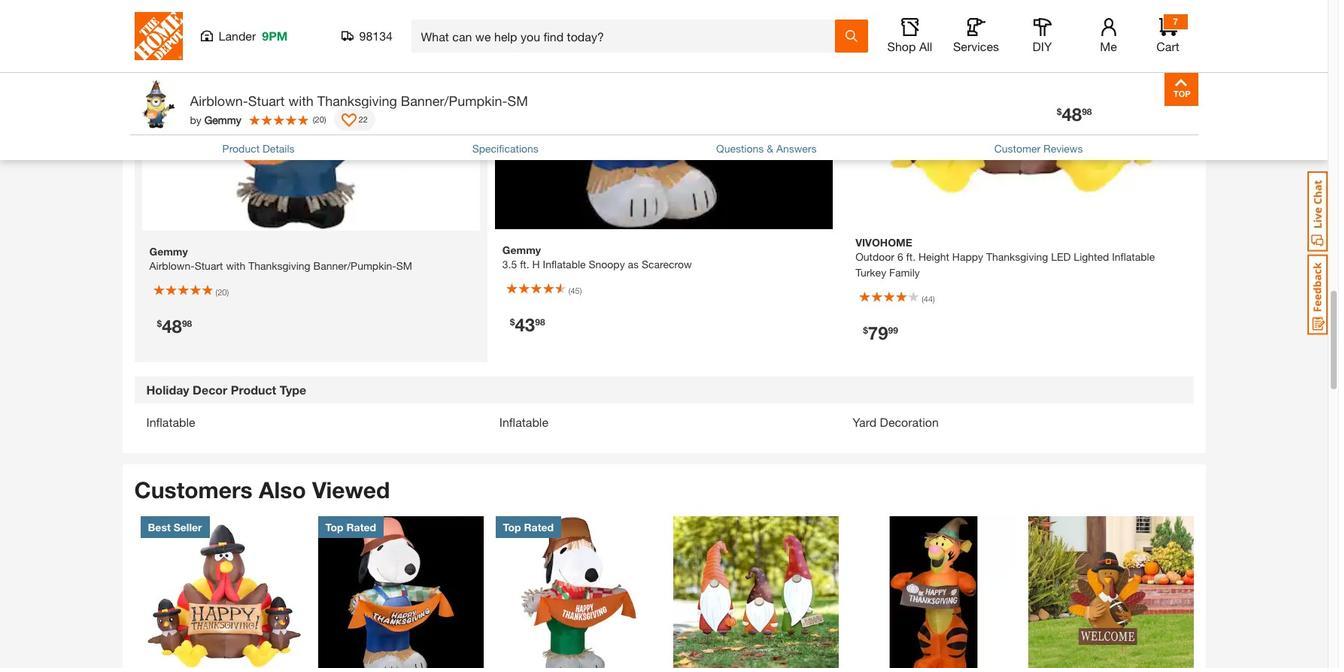 Task type: locate. For each thing, give the bounding box(es) containing it.
0 horizontal spatial outdoor 6 ft. height happy thanksgiving led lighted inflatable turkey family image
[[140, 517, 306, 669]]

( 45 )
[[569, 286, 582, 296]]

top for the bottommost 3.5 ft. h inflatable snoopy as scarecrow image
[[325, 522, 344, 534]]

answers
[[776, 142, 817, 155]]

$
[[1057, 106, 1062, 117], [510, 317, 515, 328], [157, 318, 162, 329], [863, 325, 868, 336]]

( for 79
[[922, 294, 924, 304]]

$ 43 98
[[510, 315, 545, 336]]

shop all button
[[886, 18, 934, 54]]

customers also viewed
[[134, 477, 390, 504]]

1 horizontal spatial outdoor 6 ft. height happy thanksgiving led lighted inflatable turkey family image
[[848, 0, 1186, 222]]

$ left 99
[[863, 325, 868, 336]]

0 horizontal spatial $ 48 98
[[157, 316, 192, 337]]

(
[[313, 114, 315, 124], [569, 286, 571, 296], [216, 287, 218, 297], [922, 294, 924, 304]]

2 top from the left
[[503, 522, 521, 534]]

0 horizontal spatial thanksgiving
[[317, 93, 397, 109]]

0 vertical spatial 20
[[315, 114, 324, 124]]

lighted
[[1074, 250, 1109, 263]]

3.5 ft. h harvest inflatable airblown tigger-sm-disney image
[[851, 517, 1016, 669]]

44
[[924, 294, 933, 304]]

airblown-stuart with thanksgiving banner/pumpkin-sm
[[190, 93, 528, 109]]

1 vertical spatial gemmy
[[503, 244, 541, 257]]

1 horizontal spatial ft.
[[906, 250, 916, 263]]

0 vertical spatial thanksgiving
[[317, 93, 397, 109]]

gemmy 3.5 ft. h inflatable snoopy as scarecrow
[[503, 244, 692, 271]]

$ inside $ 43 98
[[510, 317, 515, 328]]

customer reviews
[[995, 142, 1083, 155]]

0 vertical spatial outdoor 6 ft. height happy thanksgiving led lighted inflatable turkey family image
[[848, 0, 1186, 222]]

$ 48 98
[[1057, 104, 1092, 125], [157, 316, 192, 337]]

&
[[767, 142, 774, 155]]

1 vertical spatial product
[[231, 383, 276, 397]]

product image image
[[134, 80, 182, 129]]

2 rated from the left
[[524, 522, 554, 534]]

0 horizontal spatial rated
[[347, 522, 376, 534]]

( for 43
[[569, 286, 571, 296]]

0 horizontal spatial top rated
[[325, 522, 376, 534]]

ft. right 6
[[906, 250, 916, 263]]

top rated
[[325, 522, 376, 534], [503, 522, 554, 534]]

1 vertical spatial $ 48 98
[[157, 316, 192, 337]]

20
[[315, 114, 324, 124], [218, 287, 227, 297]]

1 horizontal spatial rated
[[524, 522, 554, 534]]

1 vertical spatial thanksgiving
[[986, 250, 1049, 263]]

happy
[[953, 250, 984, 263]]

inflatable
[[1112, 250, 1155, 263], [543, 258, 586, 271], [146, 415, 195, 429], [500, 415, 549, 429]]

0 vertical spatial 3.5 ft. h inflatable snoopy as scarecrow image
[[495, 0, 833, 230]]

decor
[[193, 383, 228, 397]]

$ inside $ 79 99
[[863, 325, 868, 336]]

1 horizontal spatial $ 48 98
[[1057, 104, 1092, 125]]

( 20 )
[[313, 114, 326, 124], [216, 287, 229, 297]]

$ for ( 20 )
[[157, 318, 162, 329]]

1 vertical spatial ( 20 )
[[216, 287, 229, 297]]

0 vertical spatial ( 20 )
[[313, 114, 326, 124]]

me button
[[1085, 18, 1133, 54]]

1 horizontal spatial 3.5 ft. h inflatable snoopy as scarecrow image
[[495, 0, 833, 230]]

3.5 ft. h inflatable airblown-snoopy as scarecrow-sm-peanuts image
[[496, 517, 661, 669]]

top
[[325, 522, 344, 534], [503, 522, 521, 534]]

ft. inside gemmy 3.5 ft. h inflatable snoopy as scarecrow
[[520, 258, 529, 271]]

$ for ( 44 )
[[863, 325, 868, 336]]

gemmy down airblown-
[[204, 113, 241, 126]]

inflatable inside vivohome outdoor 6 ft. height happy thanksgiving led lighted inflatable turkey family
[[1112, 250, 1155, 263]]

0 vertical spatial $ 48 98
[[1057, 104, 1092, 125]]

h
[[532, 258, 540, 271]]

0 horizontal spatial ( 20 )
[[216, 287, 229, 297]]

the home depot logo image
[[134, 12, 182, 60]]

1 vertical spatial 20
[[218, 287, 227, 297]]

1 top from the left
[[325, 522, 344, 534]]

product left details
[[222, 142, 260, 155]]

ft.
[[906, 250, 916, 263], [520, 258, 529, 271]]

banner/pumpkin-
[[401, 93, 508, 109]]

$ 48 98 up holiday
[[157, 316, 192, 337]]

$ 48 98 up reviews
[[1057, 104, 1092, 125]]

thanksgiving left led
[[986, 250, 1049, 263]]

1 horizontal spatial thanksgiving
[[986, 250, 1049, 263]]

product left type on the left bottom of page
[[231, 383, 276, 397]]

1 horizontal spatial top rated
[[503, 522, 554, 534]]

vivohome
[[856, 236, 913, 249]]

1 horizontal spatial gemmy
[[503, 244, 541, 257]]

98
[[1082, 106, 1092, 117], [535, 317, 545, 328], [182, 318, 192, 329]]

holiday
[[146, 383, 189, 397]]

1 horizontal spatial ( 20 )
[[313, 114, 326, 124]]

0 horizontal spatial 98
[[182, 318, 192, 329]]

ft. inside vivohome outdoor 6 ft. height happy thanksgiving led lighted inflatable turkey family
[[906, 250, 916, 263]]

gemmy up 3.5
[[503, 244, 541, 257]]

98134
[[359, 29, 393, 43]]

family
[[889, 266, 920, 279]]

48 up reviews
[[1062, 104, 1082, 125]]

best seller
[[148, 522, 202, 534]]

product details button
[[222, 141, 295, 156], [222, 141, 295, 156]]

top button
[[1165, 72, 1198, 106]]

1 horizontal spatial 20
[[315, 114, 324, 124]]

) for 48
[[227, 287, 229, 297]]

0 horizontal spatial gemmy
[[204, 113, 241, 126]]

$ down 3.5
[[510, 317, 515, 328]]

1 horizontal spatial 48
[[1062, 104, 1082, 125]]

gemmy
[[204, 113, 241, 126], [503, 244, 541, 257]]

outdoor
[[856, 250, 895, 263]]

outdoor 6 ft. height happy thanksgiving led lighted inflatable turkey family image
[[848, 0, 1186, 222], [140, 517, 306, 669]]

98 up holiday
[[182, 318, 192, 329]]

feedback link image
[[1308, 254, 1328, 336]]

thanksgiving up 22
[[317, 93, 397, 109]]

rated
[[347, 522, 376, 534], [524, 522, 554, 534]]

stuart
[[248, 93, 285, 109]]

99
[[888, 325, 898, 336]]

7
[[1173, 16, 1178, 27]]

0 horizontal spatial 48
[[162, 316, 182, 337]]

1 vertical spatial outdoor 6 ft. height happy thanksgiving led lighted inflatable turkey family image
[[140, 517, 306, 669]]

0 horizontal spatial 3.5 ft. h inflatable snoopy as scarecrow image
[[318, 517, 483, 669]]

details
[[263, 142, 295, 155]]

ft. left "h"
[[520, 258, 529, 271]]

48 up holiday
[[162, 316, 182, 337]]

customer reviews button
[[995, 141, 1083, 156], [995, 141, 1083, 156]]

98 up reviews
[[1082, 106, 1092, 117]]

product
[[222, 142, 260, 155], [231, 383, 276, 397]]

43
[[515, 315, 535, 336]]

thanksgiving inside vivohome outdoor 6 ft. height happy thanksgiving led lighted inflatable turkey family
[[986, 250, 1049, 263]]

questions
[[716, 142, 764, 155]]

live chat image
[[1308, 172, 1328, 252]]

1 horizontal spatial 98
[[535, 317, 545, 328]]

98 inside $ 43 98
[[535, 317, 545, 328]]

me
[[1100, 39, 1117, 53]]

) for 79
[[933, 294, 935, 304]]

48
[[1062, 104, 1082, 125], [162, 316, 182, 337]]

$ up holiday
[[157, 318, 162, 329]]

30 in. h thanksgiving metal turkey yard stake/hanging wall decor image
[[1028, 517, 1194, 669]]

3.5 ft. h inflatable snoopy as scarecrow image
[[495, 0, 833, 230], [318, 517, 483, 669]]

specifications button
[[472, 141, 539, 156], [472, 141, 539, 156]]

)
[[324, 114, 326, 124], [580, 286, 582, 296], [227, 287, 229, 297], [933, 294, 935, 304]]

1 vertical spatial 3.5 ft. h inflatable snoopy as scarecrow image
[[318, 517, 483, 669]]

led
[[1051, 250, 1071, 263]]

0 vertical spatial 48
[[1062, 104, 1082, 125]]

1 rated from the left
[[347, 522, 376, 534]]

6
[[898, 250, 904, 263]]

thanksgiving
[[317, 93, 397, 109], [986, 250, 1049, 263]]

1 vertical spatial 48
[[162, 316, 182, 337]]

also
[[259, 477, 306, 504]]

product details
[[222, 142, 295, 155]]

diy
[[1033, 39, 1052, 53]]

0 horizontal spatial 20
[[218, 287, 227, 297]]

0 horizontal spatial ft.
[[520, 258, 529, 271]]

1 horizontal spatial top
[[503, 522, 521, 534]]

questions & answers button
[[716, 141, 817, 156], [716, 141, 817, 156]]

98 down "h"
[[535, 317, 545, 328]]

0 horizontal spatial top
[[325, 522, 344, 534]]

as
[[628, 258, 639, 271]]



Task type: describe. For each thing, give the bounding box(es) containing it.
with
[[289, 93, 314, 109]]

display image
[[341, 114, 356, 129]]

all
[[920, 39, 933, 53]]

2 horizontal spatial 98
[[1082, 106, 1092, 117]]

98 for ( 45 )
[[535, 317, 545, 328]]

cart
[[1157, 39, 1180, 53]]

best
[[148, 522, 171, 534]]

viewed
[[312, 477, 390, 504]]

decoration
[[880, 415, 939, 429]]

0 vertical spatial product
[[222, 142, 260, 155]]

rated for the bottommost 3.5 ft. h inflatable snoopy as scarecrow image
[[347, 522, 376, 534]]

airblown-
[[190, 93, 248, 109]]

reviews
[[1044, 142, 1083, 155]]

98134 button
[[341, 29, 393, 44]]

seller
[[174, 522, 202, 534]]

inflatable inside gemmy 3.5 ft. h inflatable snoopy as scarecrow
[[543, 258, 586, 271]]

22 button
[[334, 108, 375, 131]]

9pm
[[262, 29, 288, 43]]

yard
[[853, 415, 877, 429]]

$ for ( 45 )
[[510, 317, 515, 328]]

1 top rated from the left
[[325, 522, 376, 534]]

customer
[[995, 142, 1041, 155]]

sm
[[508, 93, 528, 109]]

22
[[359, 114, 368, 124]]

) for 43
[[580, 286, 582, 296]]

top for the 3.5 ft. h inflatable airblown-snoopy as scarecrow-sm-peanuts 'image'
[[503, 522, 521, 534]]

What can we help you find today? search field
[[421, 20, 834, 52]]

vivohome outdoor 6 ft. height happy thanksgiving led lighted inflatable turkey family
[[856, 236, 1155, 279]]

rated for the 3.5 ft. h inflatable airblown-snoopy as scarecrow-sm-peanuts 'image'
[[524, 522, 554, 534]]

$ 79 99
[[863, 322, 898, 344]]

specifications
[[472, 142, 539, 155]]

79
[[868, 322, 888, 344]]

( 44 )
[[922, 294, 935, 304]]

0 vertical spatial gemmy
[[204, 113, 241, 126]]

type
[[280, 383, 306, 397]]

height
[[919, 250, 950, 263]]

turkey
[[856, 266, 887, 279]]

2 top rated from the left
[[503, 522, 554, 534]]

3.5
[[503, 258, 517, 271]]

shop
[[888, 39, 916, 53]]

by
[[190, 113, 202, 126]]

$ up reviews
[[1057, 106, 1062, 117]]

holiday decor product type
[[146, 383, 306, 397]]

lander
[[219, 29, 256, 43]]

lander 9pm
[[219, 29, 288, 43]]

shop all
[[888, 39, 933, 53]]

fall metal gnome family yard stake or wall decor or standing decor (set of 3) image
[[673, 517, 839, 669]]

cart 7
[[1157, 16, 1180, 53]]

services button
[[952, 18, 1000, 54]]

( for 48
[[216, 287, 218, 297]]

diy button
[[1019, 18, 1067, 54]]

98 for ( 20 )
[[182, 318, 192, 329]]

by gemmy
[[190, 113, 241, 126]]

yard decoration
[[853, 415, 939, 429]]

services
[[953, 39, 999, 53]]

45
[[571, 286, 580, 296]]

questions & answers
[[716, 142, 817, 155]]

snoopy
[[589, 258, 625, 271]]

scarecrow
[[642, 258, 692, 271]]

gemmy inside gemmy 3.5 ft. h inflatable snoopy as scarecrow
[[503, 244, 541, 257]]

customers
[[134, 477, 253, 504]]



Task type: vqa. For each thing, say whether or not it's contained in the screenshot.
Traditional
no



